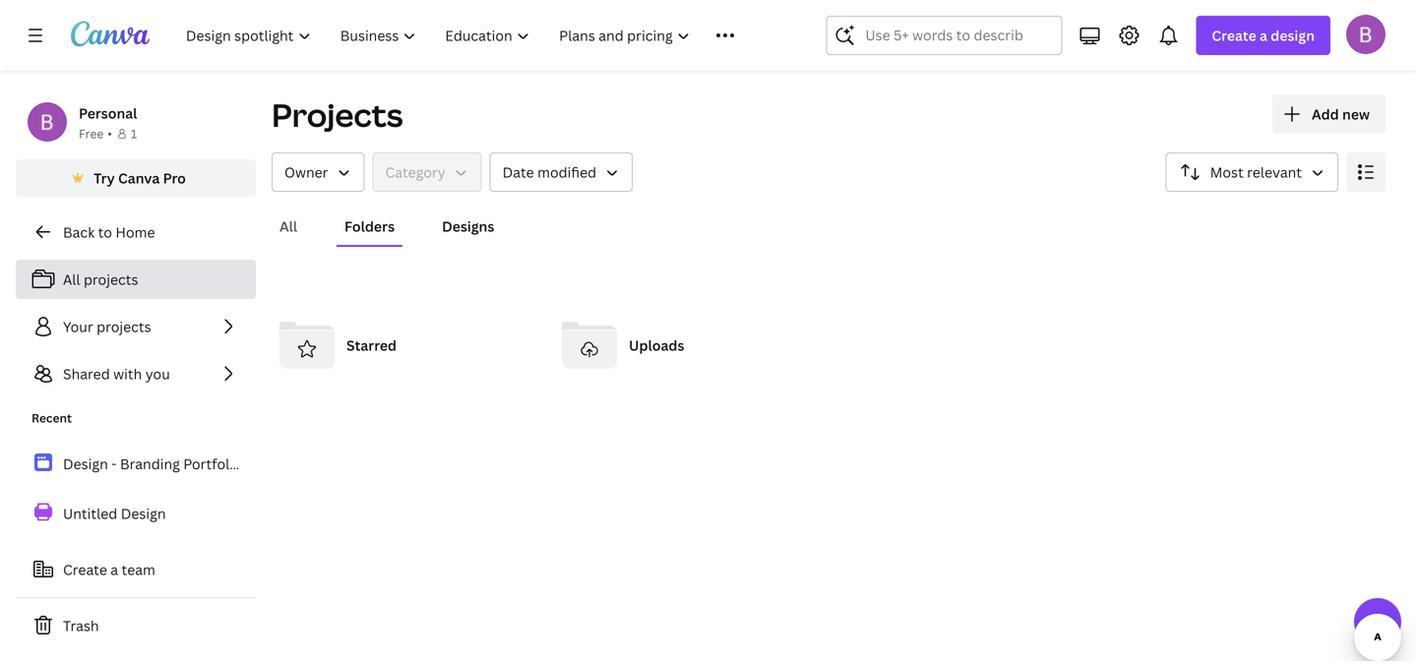Task type: vqa. For each thing, say whether or not it's contained in the screenshot.
new
yes



Task type: locate. For each thing, give the bounding box(es) containing it.
shared with you link
[[16, 354, 256, 394]]

try canva pro
[[94, 169, 186, 188]]

canva
[[118, 169, 160, 188]]

team
[[122, 561, 155, 579]]

projects right your
[[97, 318, 151, 336]]

1 horizontal spatial all
[[280, 217, 297, 236]]

projects inside your projects link
[[97, 318, 151, 336]]

add new
[[1312, 105, 1371, 124]]

Category button
[[373, 153, 482, 192]]

0 horizontal spatial all
[[63, 270, 80, 289]]

a left design
[[1260, 26, 1268, 45]]

untitled design link
[[16, 493, 256, 535]]

1 vertical spatial projects
[[97, 318, 151, 336]]

folders
[[345, 217, 395, 236]]

a inside button
[[111, 561, 118, 579]]

top level navigation element
[[173, 16, 779, 55], [173, 16, 779, 55]]

create left design
[[1212, 26, 1257, 45]]

a left team in the left of the page
[[111, 561, 118, 579]]

projects for all projects
[[84, 270, 138, 289]]

uploads
[[629, 336, 685, 355]]

create a design
[[1212, 26, 1315, 45]]

projects inside all projects link
[[84, 270, 138, 289]]

starred link
[[272, 310, 539, 381]]

designs
[[442, 217, 495, 236]]

all for all
[[280, 217, 297, 236]]

date
[[503, 163, 534, 182]]

all inside button
[[280, 217, 297, 236]]

free •
[[79, 126, 112, 142]]

create left team in the left of the page
[[63, 561, 107, 579]]

shared with you
[[63, 365, 170, 383]]

all
[[280, 217, 297, 236], [63, 270, 80, 289]]

trash
[[63, 617, 99, 636]]

untitled
[[63, 504, 117, 523]]

relevant
[[1248, 163, 1303, 182]]

projects down back to home
[[84, 270, 138, 289]]

0 horizontal spatial create
[[63, 561, 107, 579]]

list containing all projects
[[16, 260, 256, 394]]

0 vertical spatial a
[[1260, 26, 1268, 45]]

0 vertical spatial create
[[1212, 26, 1257, 45]]

create inside button
[[63, 561, 107, 579]]

None search field
[[826, 16, 1063, 55]]

owner
[[285, 163, 328, 182]]

0 horizontal spatial a
[[111, 561, 118, 579]]

Owner button
[[272, 153, 365, 192]]

create
[[1212, 26, 1257, 45], [63, 561, 107, 579]]

create inside dropdown button
[[1212, 26, 1257, 45]]

a inside dropdown button
[[1260, 26, 1268, 45]]

projects
[[84, 270, 138, 289], [97, 318, 151, 336]]

list
[[16, 260, 256, 394]]

1 vertical spatial create
[[63, 561, 107, 579]]

1 vertical spatial a
[[111, 561, 118, 579]]

design
[[1271, 26, 1315, 45]]

your projects
[[63, 318, 151, 336]]

a
[[1260, 26, 1268, 45], [111, 561, 118, 579]]

1 horizontal spatial create
[[1212, 26, 1257, 45]]

date modified
[[503, 163, 597, 182]]

your projects link
[[16, 307, 256, 347]]

back to home
[[63, 223, 155, 242]]

all button
[[272, 208, 305, 245]]

back to home link
[[16, 213, 256, 252]]

0 vertical spatial projects
[[84, 270, 138, 289]]

?
[[1373, 608, 1384, 636]]

most relevant
[[1211, 163, 1303, 182]]

category
[[385, 163, 446, 182]]

shared
[[63, 365, 110, 383]]

0 vertical spatial all
[[280, 217, 297, 236]]

all up your
[[63, 270, 80, 289]]

all projects link
[[16, 260, 256, 299]]

all down owner at top
[[280, 217, 297, 236]]

create a design button
[[1197, 16, 1331, 55]]

1 horizontal spatial a
[[1260, 26, 1268, 45]]

1 vertical spatial all
[[63, 270, 80, 289]]



Task type: describe. For each thing, give the bounding box(es) containing it.
all projects
[[63, 270, 138, 289]]

? button
[[1355, 599, 1402, 646]]

designs button
[[434, 208, 502, 245]]

Sort by button
[[1166, 153, 1339, 192]]

bob builder image
[[1347, 15, 1386, 54]]

create a team
[[63, 561, 155, 579]]

you
[[145, 365, 170, 383]]

create for create a team
[[63, 561, 107, 579]]

projects
[[272, 94, 403, 136]]

a for team
[[111, 561, 118, 579]]

•
[[108, 126, 112, 142]]

add new button
[[1273, 95, 1386, 134]]

modified
[[538, 163, 597, 182]]

your
[[63, 318, 93, 336]]

create a team button
[[16, 550, 256, 590]]

create for create a design
[[1212, 26, 1257, 45]]

a for design
[[1260, 26, 1268, 45]]

untitled design list
[[16, 443, 256, 584]]

new
[[1343, 105, 1371, 124]]

recent
[[32, 410, 72, 426]]

pro
[[163, 169, 186, 188]]

back
[[63, 223, 95, 242]]

try
[[94, 169, 115, 188]]

folders button
[[337, 208, 403, 245]]

starred
[[347, 336, 397, 355]]

all for all projects
[[63, 270, 80, 289]]

Date modified button
[[490, 153, 633, 192]]

uploads link
[[554, 310, 821, 381]]

projects for your projects
[[97, 318, 151, 336]]

try canva pro button
[[16, 160, 256, 197]]

with
[[113, 365, 142, 383]]

trash link
[[16, 607, 256, 646]]

most
[[1211, 163, 1244, 182]]

Search search field
[[866, 17, 1023, 54]]

1
[[131, 126, 137, 142]]

personal
[[79, 104, 137, 123]]

free
[[79, 126, 104, 142]]

untitled design
[[63, 504, 166, 523]]

to
[[98, 223, 112, 242]]

home
[[116, 223, 155, 242]]

design
[[121, 504, 166, 523]]

add
[[1312, 105, 1340, 124]]



